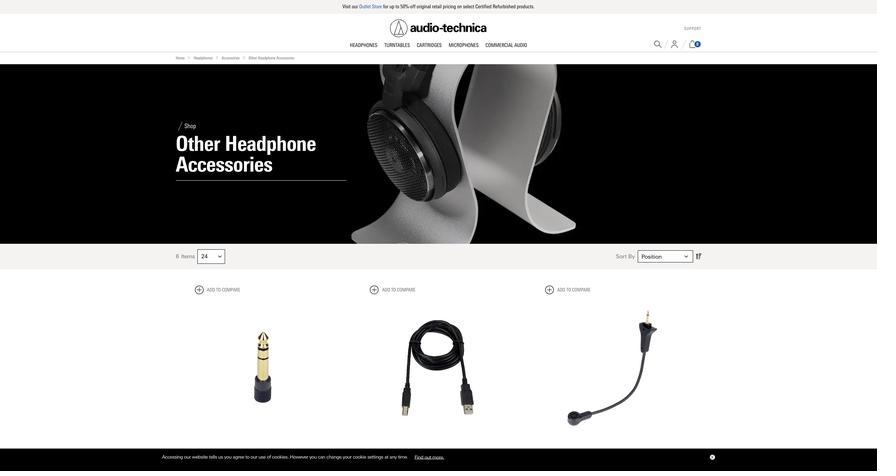 Task type: vqa. For each thing, say whether or not it's contained in the screenshot.
M60x on the left bottom of page
no



Task type: describe. For each thing, give the bounding box(es) containing it.
1 you from the left
[[224, 455, 232, 461]]

find
[[415, 455, 424, 461]]

pricing
[[443, 3, 456, 10]]

at
[[385, 455, 389, 461]]

carrat down image
[[685, 255, 688, 259]]

magnifying glass image
[[654, 40, 662, 48]]

up
[[390, 3, 395, 10]]

microphones
[[449, 42, 479, 48]]

products.
[[517, 3, 535, 10]]

of
[[267, 455, 271, 461]]

off
[[411, 3, 416, 10]]

cookies.
[[272, 455, 289, 461]]

outlet
[[360, 3, 371, 10]]

other headphone accessories for first "breadcrumbs" image from the right
[[249, 56, 295, 60]]

accessing our website tells us you agree to our use of cookies. however you can change your cookie settings at any time.
[[162, 455, 410, 461]]

sort by
[[617, 254, 635, 260]]

store
[[372, 3, 382, 10]]

3 breadcrumbs image from the left
[[243, 56, 246, 59]]

2 you from the left
[[310, 455, 317, 461]]

certified
[[476, 3, 492, 10]]

more.
[[433, 455, 445, 461]]

turntables
[[385, 42, 410, 48]]

breadcrumbs image for headphones
[[188, 56, 191, 59]]

0 vertical spatial headphone
[[258, 56, 276, 60]]

find out more. link
[[410, 452, 450, 463]]

1 horizontal spatial divider line image
[[664, 40, 669, 49]]

view product link
[[582, 444, 646, 459]]

microphones link
[[446, 42, 482, 49]]

1 horizontal spatial headphones link
[[347, 42, 381, 49]]

breadcrumbs image for accessories
[[216, 56, 219, 59]]

us
[[218, 455, 223, 461]]

0 horizontal spatial headphones link
[[194, 55, 213, 61]]

sort
[[617, 254, 627, 260]]

however
[[290, 455, 308, 461]]

cartridges
[[417, 42, 442, 48]]

to for non-threaded adapter image
[[216, 287, 221, 293]]

support link
[[685, 26, 702, 31]]

your
[[343, 455, 352, 461]]

add to compare button for the "usb 2.0 a to b cable" image
[[370, 286, 416, 295]]

outlet store link
[[360, 3, 382, 10]]

add to compare for replacement microphone assembly "image"
[[558, 287, 591, 293]]

audio
[[515, 42, 528, 48]]

add for non-threaded adapter image
[[207, 287, 215, 293]]

add to compare for non-threaded adapter image
[[207, 287, 240, 293]]

product
[[610, 448, 632, 454]]

0 vertical spatial other
[[249, 56, 257, 60]]

1 horizontal spatial our
[[251, 455, 258, 461]]

website
[[192, 455, 208, 461]]

1 vertical spatial headphone
[[225, 131, 316, 156]]

shop
[[185, 123, 196, 130]]

select
[[463, 3, 475, 10]]

refurbished
[[493, 3, 516, 10]]

view product
[[596, 448, 632, 454]]

settings
[[368, 455, 384, 461]]

our for accessing
[[184, 455, 191, 461]]

0 link
[[689, 40, 702, 48]]

divider line image
[[682, 40, 687, 49]]

can
[[318, 455, 326, 461]]

cross image
[[711, 457, 714, 460]]

retail
[[432, 3, 442, 10]]

our for visit
[[352, 3, 358, 10]]

find out more.
[[415, 455, 445, 461]]

other headphone accessories image
[[0, 64, 878, 244]]



Task type: locate. For each thing, give the bounding box(es) containing it.
visit
[[343, 3, 351, 10]]

headphones link left the turntables
[[347, 42, 381, 49]]

time.
[[398, 455, 409, 461]]

use
[[259, 455, 266, 461]]

other headphone accessories for the bottom divider line icon
[[176, 131, 316, 177]]

2 add to compare button from the left
[[370, 286, 416, 295]]

1 horizontal spatial other
[[249, 56, 257, 60]]

0 horizontal spatial add to compare
[[207, 287, 240, 293]]

1 vertical spatial other headphone accessories
[[176, 131, 316, 177]]

1 vertical spatial other
[[176, 131, 220, 156]]

3 add from the left
[[558, 287, 566, 293]]

other
[[249, 56, 257, 60], [176, 131, 220, 156]]

2 add from the left
[[382, 287, 390, 293]]

1 horizontal spatial headphones
[[350, 42, 378, 48]]

divider line image
[[664, 40, 669, 49], [176, 122, 185, 131]]

0 vertical spatial other headphone accessories
[[249, 56, 295, 60]]

0 horizontal spatial add to compare button
[[195, 286, 240, 295]]

breadcrumbs image
[[188, 56, 191, 59], [216, 56, 219, 59], [243, 56, 246, 59]]

any
[[390, 455, 397, 461]]

to
[[396, 3, 400, 10], [216, 287, 221, 293], [392, 287, 396, 293], [567, 287, 572, 293], [246, 455, 250, 461]]

0 vertical spatial headphones
[[350, 42, 378, 48]]

compare for the "usb 2.0 a to b cable" image
[[397, 287, 416, 293]]

compare for replacement microphone assembly "image"
[[573, 287, 591, 293]]

non-threaded adapter image
[[195, 300, 332, 437]]

2 horizontal spatial breadcrumbs image
[[243, 56, 246, 59]]

1 horizontal spatial you
[[310, 455, 317, 461]]

by
[[629, 254, 635, 260]]

1 vertical spatial divider line image
[[176, 122, 185, 131]]

2 horizontal spatial compare
[[573, 287, 591, 293]]

1 add from the left
[[207, 287, 215, 293]]

replacement microphone assembly image
[[546, 300, 683, 437]]

1 horizontal spatial add to compare
[[382, 287, 416, 293]]

0 horizontal spatial breadcrumbs image
[[188, 56, 191, 59]]

for
[[383, 3, 389, 10]]

usb 2.0 a to b cable image
[[370, 300, 508, 437]]

accessories
[[222, 56, 240, 60], [277, 56, 295, 60], [176, 152, 273, 177]]

accessories link
[[222, 55, 240, 61]]

cartridges link
[[414, 42, 446, 49]]

you left the 'can'
[[310, 455, 317, 461]]

to for the "usb 2.0 a to b cable" image
[[392, 287, 396, 293]]

breadcrumbs image right home
[[188, 56, 191, 59]]

agree
[[233, 455, 244, 461]]

0
[[697, 42, 699, 47]]

add to compare for the "usb 2.0 a to b cable" image
[[382, 287, 416, 293]]

0 horizontal spatial our
[[184, 455, 191, 461]]

home
[[176, 56, 185, 60]]

1 vertical spatial headphones
[[194, 56, 213, 60]]

0 vertical spatial headphones link
[[347, 42, 381, 49]]

3 add to compare button from the left
[[546, 286, 591, 295]]

1 add to compare from the left
[[207, 287, 240, 293]]

breadcrumbs image left "accessories" link
[[216, 56, 219, 59]]

store logo image
[[390, 19, 487, 37]]

0 horizontal spatial compare
[[222, 287, 240, 293]]

0 horizontal spatial you
[[224, 455, 232, 461]]

50%-
[[401, 3, 411, 10]]

headphone
[[258, 56, 276, 60], [225, 131, 316, 156]]

you
[[224, 455, 232, 461], [310, 455, 317, 461]]

headphones
[[350, 42, 378, 48], [194, 56, 213, 60]]

add to compare
[[207, 287, 240, 293], [382, 287, 416, 293], [558, 287, 591, 293]]

0 vertical spatial divider line image
[[664, 40, 669, 49]]

headphones left the turntables
[[350, 42, 378, 48]]

3 add to compare from the left
[[558, 287, 591, 293]]

1 compare from the left
[[222, 287, 240, 293]]

other right "accessories" link
[[249, 56, 257, 60]]

headphones right home
[[194, 56, 213, 60]]

headphones link
[[347, 42, 381, 49], [194, 55, 213, 61]]

3 compare from the left
[[573, 287, 591, 293]]

6 items
[[176, 254, 195, 260]]

headphones link right home link
[[194, 55, 213, 61]]

2 horizontal spatial add
[[558, 287, 566, 293]]

accessing
[[162, 455, 183, 461]]

1 horizontal spatial compare
[[397, 287, 416, 293]]

on
[[458, 3, 462, 10]]

original
[[417, 3, 431, 10]]

commercial audio
[[486, 42, 528, 48]]

1 horizontal spatial breadcrumbs image
[[216, 56, 219, 59]]

other headphone accessories
[[249, 56, 295, 60], [176, 131, 316, 177]]

0 horizontal spatial other
[[176, 131, 220, 156]]

set descending direction image
[[696, 253, 702, 261]]

compare for non-threaded adapter image
[[222, 287, 240, 293]]

add to compare button for non-threaded adapter image
[[195, 286, 240, 295]]

our left website
[[184, 455, 191, 461]]

1 horizontal spatial add
[[382, 287, 390, 293]]

0 horizontal spatial headphones
[[194, 56, 213, 60]]

compare
[[222, 287, 240, 293], [397, 287, 416, 293], [573, 287, 591, 293]]

6
[[176, 254, 179, 260]]

commercial
[[486, 42, 514, 48]]

basket image
[[689, 40, 697, 48]]

turntables link
[[381, 42, 414, 49]]

view
[[596, 448, 609, 454]]

1 vertical spatial headphones link
[[194, 55, 213, 61]]

tells
[[209, 455, 217, 461]]

out
[[425, 455, 431, 461]]

you right us
[[224, 455, 232, 461]]

2 breadcrumbs image from the left
[[216, 56, 219, 59]]

1 breadcrumbs image from the left
[[188, 56, 191, 59]]

1 add to compare button from the left
[[195, 286, 240, 295]]

add to compare button for replacement microphone assembly "image"
[[546, 286, 591, 295]]

0 horizontal spatial add
[[207, 287, 215, 293]]

change
[[327, 455, 342, 461]]

breadcrumbs image right "accessories" link
[[243, 56, 246, 59]]

carrat down image
[[218, 255, 222, 259]]

to for replacement microphone assembly "image"
[[567, 287, 572, 293]]

2 horizontal spatial our
[[352, 3, 358, 10]]

add for the "usb 2.0 a to b cable" image
[[382, 287, 390, 293]]

items
[[181, 254, 195, 260]]

add
[[207, 287, 215, 293], [382, 287, 390, 293], [558, 287, 566, 293]]

our
[[352, 3, 358, 10], [184, 455, 191, 461], [251, 455, 258, 461]]

2 add to compare from the left
[[382, 287, 416, 293]]

visit our outlet store for up to 50%-off original retail pricing on select certified refurbished products.
[[343, 3, 535, 10]]

our right the visit
[[352, 3, 358, 10]]

commercial audio link
[[482, 42, 531, 49]]

2 horizontal spatial add to compare
[[558, 287, 591, 293]]

2 horizontal spatial add to compare button
[[546, 286, 591, 295]]

add for replacement microphone assembly "image"
[[558, 287, 566, 293]]

home link
[[176, 55, 185, 61]]

support
[[685, 26, 702, 31]]

other down shop
[[176, 131, 220, 156]]

our left use
[[251, 455, 258, 461]]

0 horizontal spatial divider line image
[[176, 122, 185, 131]]

cookie
[[353, 455, 366, 461]]

add to compare button
[[195, 286, 240, 295], [370, 286, 416, 295], [546, 286, 591, 295]]

2 compare from the left
[[397, 287, 416, 293]]

1 horizontal spatial add to compare button
[[370, 286, 416, 295]]



